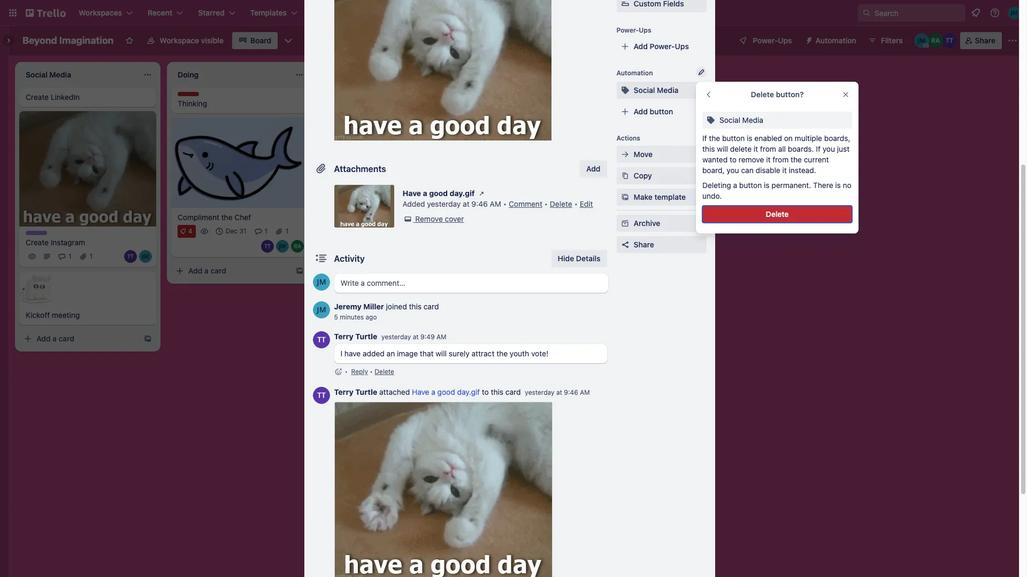 Task type: locate. For each thing, give the bounding box(es) containing it.
create instagram
[[26, 238, 85, 247]]

this
[[703, 144, 715, 154], [409, 302, 422, 311], [491, 388, 504, 397]]

have right attached
[[412, 388, 429, 397]]

to down delete
[[730, 155, 737, 164]]

0 vertical spatial ruby anderson (rubyanderson7) image
[[928, 33, 943, 48]]

1 vertical spatial social media
[[720, 116, 764, 125]]

share for topmost share button
[[975, 36, 996, 45]]

social for sm image in the social media button
[[634, 86, 655, 95]]

add inside 'button'
[[490, 69, 504, 78]]

filters
[[881, 36, 903, 45]]

1 vertical spatial from
[[773, 155, 789, 164]]

0 vertical spatial create
[[317, 8, 340, 17]]

deleting
[[703, 181, 731, 190]]

2 horizontal spatial is
[[835, 181, 841, 190]]

jeremy miller (jeremymiller198) image left 5
[[313, 302, 330, 319]]

this down attract
[[491, 388, 504, 397]]

0 horizontal spatial social media
[[634, 86, 679, 95]]

button for if
[[722, 134, 745, 143]]

1 horizontal spatial will
[[717, 144, 728, 154]]

2 horizontal spatial this
[[703, 144, 715, 154]]

yesterday down vote!
[[525, 389, 555, 397]]

1 vertical spatial 9:46
[[564, 389, 578, 397]]

sm image inside copy link
[[620, 171, 631, 181]]

can
[[741, 166, 754, 175]]

0 notifications image
[[970, 6, 982, 19]]

cover
[[445, 215, 464, 224]]

media for sm image under return to previous screen image
[[742, 116, 764, 125]]

add a card for topmost create from template… image 'add a card' button
[[340, 97, 378, 106]]

terry down add reaction "icon"
[[334, 388, 354, 397]]

0 vertical spatial jeremy miller (jeremymiller198) image
[[1008, 6, 1021, 19]]

delete right •
[[375, 368, 394, 376]]

automation
[[816, 36, 857, 45], [617, 69, 653, 77]]

card
[[363, 97, 378, 106], [211, 266, 226, 275], [424, 302, 439, 311], [59, 335, 74, 344], [506, 388, 521, 397]]

1 horizontal spatial media
[[742, 116, 764, 125]]

this right joined
[[409, 302, 422, 311]]

customize views image
[[283, 35, 294, 46]]

2 horizontal spatial yesterday
[[525, 389, 555, 397]]

2 vertical spatial am
[[580, 389, 590, 397]]

1 vertical spatial it
[[766, 155, 771, 164]]

0 vertical spatial yesterday
[[427, 200, 461, 209]]

share button down archive link
[[617, 237, 707, 254]]

0 horizontal spatial 9:46
[[472, 200, 488, 209]]

social up delete
[[720, 116, 740, 125]]

0 horizontal spatial delete link
[[375, 368, 394, 376]]

2 vertical spatial this
[[491, 388, 504, 397]]

kickoff meeting link
[[26, 311, 150, 321]]

is
[[747, 134, 753, 143], [764, 181, 770, 190], [835, 181, 841, 190]]

1 horizontal spatial add a card button
[[171, 263, 291, 280]]

it
[[754, 144, 758, 154], [766, 155, 771, 164], [783, 166, 787, 175]]

31
[[239, 227, 246, 235]]

button down social media button
[[650, 107, 673, 116]]

board link
[[232, 32, 278, 49]]

a inside deleting a button is permanent. there is no undo.
[[733, 181, 737, 190]]

automation up social media button
[[617, 69, 653, 77]]

9:49
[[421, 333, 435, 341]]

add a card
[[340, 97, 378, 106], [188, 266, 226, 275], [36, 335, 74, 344]]

9:46 inside terry turtle attached have a good day.gif to this card yesterday at 9:46 am
[[564, 389, 578, 397]]

terry
[[334, 332, 354, 341], [334, 388, 354, 397]]

social media inside button
[[634, 86, 679, 95]]

this up wanted at top
[[703, 144, 715, 154]]

automation left the filters button
[[816, 36, 857, 45]]

this inside if the button is enabled on multiple boards, this will delete it from all boards. if you just wanted to remove it from the current board, you can disable it instead.
[[703, 144, 715, 154]]

1 horizontal spatial automation
[[816, 36, 857, 45]]

sm image right power-ups button
[[801, 32, 816, 47]]

0 horizontal spatial automation
[[617, 69, 653, 77]]

list
[[536, 69, 546, 78]]

add a card for 'add a card' button for create from template… icon on the bottom of the page
[[36, 335, 74, 344]]

instead.
[[789, 166, 816, 175]]

2 horizontal spatial it
[[783, 166, 787, 175]]

0 vertical spatial button
[[650, 107, 673, 116]]

1 vertical spatial create from template… image
[[295, 267, 304, 275]]

media
[[657, 86, 679, 95], [742, 116, 764, 125]]

2 vertical spatial button
[[739, 181, 762, 190]]

added yesterday at 9:46 am
[[403, 200, 501, 209]]

0 horizontal spatial will
[[436, 349, 447, 359]]

details
[[576, 254, 601, 263]]

0 vertical spatial delete link
[[550, 200, 572, 209]]

from down all
[[773, 155, 789, 164]]

0 horizontal spatial jeremy miller (jeremymiller198) image
[[313, 302, 330, 319]]

primary element
[[0, 0, 1027, 26]]

1 vertical spatial yesterday
[[382, 333, 411, 341]]

0 horizontal spatial share
[[634, 240, 654, 249]]

0 vertical spatial create from template… image
[[447, 97, 456, 106]]

create from template… image
[[143, 335, 152, 344]]

terry for attached
[[334, 388, 354, 397]]

0 vertical spatial add a card button
[[323, 93, 443, 110]]

it up disable
[[766, 155, 771, 164]]

media up "add button" button
[[657, 86, 679, 95]]

make
[[634, 193, 653, 202]]

button?
[[776, 90, 804, 99]]

0 vertical spatial have
[[403, 189, 421, 198]]

am inside terry turtle attached have a good day.gif to this card yesterday at 9:46 am
[[580, 389, 590, 397]]

sm image inside automation button
[[801, 32, 816, 47]]

create for create
[[317, 8, 340, 17]]

2 horizontal spatial power-
[[753, 36, 778, 45]]

if
[[703, 134, 707, 143], [816, 144, 821, 154]]

create inside create instagram link
[[26, 238, 49, 247]]

day.gif up the added yesterday at 9:46 am
[[450, 189, 475, 198]]

0 vertical spatial from
[[760, 144, 776, 154]]

the up dec
[[221, 213, 233, 222]]

day.gif down surely
[[457, 388, 480, 397]]

1 vertical spatial to
[[482, 388, 489, 397]]

sm image left archive
[[620, 218, 631, 229]]

1 horizontal spatial social
[[720, 116, 740, 125]]

reply
[[351, 368, 368, 376]]

share down archive
[[634, 240, 654, 249]]

social up add button
[[634, 86, 655, 95]]

remove cover link
[[403, 214, 464, 225]]

0 vertical spatial power-ups
[[617, 26, 651, 34]]

0 horizontal spatial is
[[747, 134, 753, 143]]

2 horizontal spatial jeremy miller (jeremymiller198) image
[[1008, 6, 1021, 19]]

create linkedin link
[[26, 92, 150, 103]]

1 horizontal spatial is
[[764, 181, 770, 190]]

jeremy miller (jeremymiller198) image
[[1008, 6, 1021, 19], [914, 33, 929, 48], [313, 302, 330, 319]]

social media up add button
[[634, 86, 679, 95]]

turtle for attached
[[355, 388, 377, 397]]

0 horizontal spatial social
[[634, 86, 655, 95]]

power-ups button
[[732, 32, 799, 49]]

at inside terry turtle attached have a good day.gif to this card yesterday at 9:46 am
[[556, 389, 562, 397]]

terry turtle yesterday at 9:49 am
[[334, 332, 447, 341]]

1 vertical spatial terry
[[334, 388, 354, 397]]

beyond
[[22, 35, 57, 46]]

am inside terry turtle yesterday at 9:49 am
[[437, 333, 447, 341]]

is inside if the button is enabled on multiple boards, this will delete it from all boards. if you just wanted to remove it from the current board, you can disable it instead.
[[747, 134, 753, 143]]

1 vertical spatial share button
[[617, 237, 707, 254]]

have
[[403, 189, 421, 198], [412, 388, 429, 397]]

boards.
[[788, 144, 814, 154]]

delete link left the edit at the right top of the page
[[550, 200, 572, 209]]

to down attract
[[482, 388, 489, 397]]

1 vertical spatial am
[[437, 333, 447, 341]]

sm image up "add button" button
[[620, 85, 631, 96]]

1 horizontal spatial jeremy miller (jeremymiller198) image
[[914, 33, 929, 48]]

2 vertical spatial it
[[783, 166, 787, 175]]

sm image for automation
[[801, 32, 816, 47]]

terry turtle attached have a good day.gif to this card yesterday at 9:46 am
[[334, 388, 590, 397]]

2 vertical spatial yesterday
[[525, 389, 555, 397]]

create from template… image
[[447, 97, 456, 106], [295, 267, 304, 275]]

dec
[[226, 227, 238, 235]]

create linkedin
[[26, 93, 80, 102]]

turtle down •
[[355, 388, 377, 397]]

social
[[634, 86, 655, 95], [720, 116, 740, 125]]

0 vertical spatial turtle
[[355, 332, 377, 341]]

1 vertical spatial jeremy miller (jeremymiller198) image
[[914, 33, 929, 48]]

share button down 0 notifications image
[[960, 32, 1002, 49]]

0 vertical spatial day.gif
[[450, 189, 475, 198]]

button inside button
[[650, 107, 673, 116]]

sm image for make template
[[620, 192, 631, 203]]

search image
[[863, 9, 871, 17]]

0 vertical spatial will
[[717, 144, 728, 154]]

on
[[784, 134, 793, 143]]

sm image down 'added'
[[403, 214, 413, 225]]

1 vertical spatial ruby anderson (rubyanderson7) image
[[291, 240, 304, 253]]

if up current
[[816, 144, 821, 154]]

2 horizontal spatial am
[[580, 389, 590, 397]]

sm image for remove cover
[[403, 214, 413, 225]]

add power-ups link
[[617, 38, 707, 55]]

workspace visible
[[160, 36, 224, 45]]

turtle
[[355, 332, 377, 341], [355, 388, 377, 397]]

2 horizontal spatial at
[[556, 389, 562, 397]]

is left the no
[[835, 181, 841, 190]]

1 vertical spatial this
[[409, 302, 422, 311]]

0 vertical spatial social media
[[634, 86, 679, 95]]

1 vertical spatial power-ups
[[753, 36, 792, 45]]

added
[[363, 349, 385, 359]]

create inside create linkedin link
[[26, 93, 49, 102]]

create inside button
[[317, 8, 340, 17]]

i
[[341, 349, 343, 359]]

activity
[[334, 254, 365, 264]]

2 terry from the top
[[334, 388, 354, 397]]

jeremy miller (jeremymiller198) image down search field
[[914, 33, 929, 48]]

button down can
[[739, 181, 762, 190]]

it up "remove"
[[754, 144, 758, 154]]

add a card button for the bottommost create from template… image
[[171, 263, 291, 280]]

power-ups inside power-ups button
[[753, 36, 792, 45]]

board
[[250, 36, 271, 45]]

button inside if the button is enabled on multiple boards, this will delete it from all boards. if you just wanted to remove it from the current board, you can disable it instead.
[[722, 134, 745, 143]]

is for permanent.
[[764, 181, 770, 190]]

yesterday inside terry turtle yesterday at 9:49 am
[[382, 333, 411, 341]]

terry up 'i'
[[334, 332, 354, 341]]

1 turtle from the top
[[355, 332, 377, 341]]

ups left automation button
[[778, 36, 792, 45]]

2 horizontal spatial add a card button
[[323, 93, 443, 110]]

0 vertical spatial if
[[703, 134, 707, 143]]

2 vertical spatial add a card button
[[19, 331, 139, 348]]

sm image down actions at the top of page
[[620, 149, 631, 160]]

miller
[[363, 302, 384, 311]]

from
[[760, 144, 776, 154], [773, 155, 789, 164]]

sm image inside make template link
[[620, 192, 631, 203]]

0 vertical spatial add a card
[[340, 97, 378, 106]]

1 vertical spatial have
[[412, 388, 429, 397]]

1 vertical spatial at
[[413, 333, 419, 341]]

social media up delete
[[720, 116, 764, 125]]

1 vertical spatial create
[[26, 93, 49, 102]]

color: purple, title: none image
[[26, 231, 47, 236]]

that
[[420, 349, 434, 359]]

9:46
[[472, 200, 488, 209], [564, 389, 578, 397]]

0 vertical spatial at
[[463, 200, 470, 209]]

1 vertical spatial share
[[634, 240, 654, 249]]

4
[[188, 227, 192, 235]]

ups inside button
[[778, 36, 792, 45]]

yesterday down have a good day.gif
[[427, 200, 461, 209]]

sm image
[[801, 32, 816, 47], [620, 85, 631, 96], [706, 115, 716, 126], [620, 149, 631, 160], [620, 192, 631, 203]]

youth
[[510, 349, 529, 359]]

2 vertical spatial create
[[26, 238, 49, 247]]

add button button
[[617, 103, 707, 120]]

media up enabled
[[742, 116, 764, 125]]

will right "that"
[[436, 349, 447, 359]]

0 horizontal spatial yesterday
[[382, 333, 411, 341]]

0 horizontal spatial add a card
[[36, 335, 74, 344]]

it up the permanent.
[[783, 166, 787, 175]]

sm image inside move link
[[620, 149, 631, 160]]

terry turtle (terryturtle) image
[[942, 33, 957, 48], [261, 240, 274, 253], [124, 251, 137, 263], [313, 332, 330, 349], [313, 387, 330, 405]]

sm image inside social media button
[[620, 85, 631, 96]]

0 vertical spatial media
[[657, 86, 679, 95]]

attract
[[472, 349, 495, 359]]

0 horizontal spatial create from template… image
[[295, 267, 304, 275]]

from down enabled
[[760, 144, 776, 154]]

Dec 31 checkbox
[[213, 225, 250, 238]]

1 horizontal spatial yesterday
[[427, 200, 461, 209]]

1 terry from the top
[[334, 332, 354, 341]]

create button
[[310, 4, 347, 21]]

jeremy miller (jeremymiller198) image
[[276, 240, 289, 253], [139, 251, 152, 263], [313, 274, 330, 291]]

you
[[823, 144, 835, 154], [727, 166, 739, 175]]

good up the added yesterday at 9:46 am
[[429, 189, 448, 198]]

button up delete
[[722, 134, 745, 143]]

create for create linkedin
[[26, 93, 49, 102]]

visible
[[201, 36, 224, 45]]

wanted
[[703, 155, 728, 164]]

delete
[[730, 144, 752, 154]]

1 vertical spatial automation
[[617, 69, 653, 77]]

0 vertical spatial social
[[634, 86, 655, 95]]

ups up the add power-ups
[[639, 26, 651, 34]]

turtle for yesterday
[[355, 332, 377, 341]]

you left can
[[727, 166, 739, 175]]

0 vertical spatial automation
[[816, 36, 857, 45]]

0 horizontal spatial at
[[413, 333, 419, 341]]

1 vertical spatial add a card button
[[171, 263, 291, 280]]

delete link right •
[[375, 368, 394, 376]]

is down disable
[[764, 181, 770, 190]]

if up wanted at top
[[703, 134, 707, 143]]

workspace visible button
[[140, 32, 230, 49]]

will up wanted at top
[[717, 144, 728, 154]]

2 horizontal spatial add a card
[[340, 97, 378, 106]]

2 turtle from the top
[[355, 388, 377, 397]]

sm image
[[620, 171, 631, 181], [476, 188, 487, 199], [403, 214, 413, 225], [620, 218, 631, 229]]

social inside button
[[634, 86, 655, 95]]

1 horizontal spatial to
[[730, 155, 737, 164]]

delete left button?
[[751, 90, 774, 99]]

this for attached
[[491, 388, 504, 397]]

media inside social media button
[[657, 86, 679, 95]]

ups
[[639, 26, 651, 34], [778, 36, 792, 45], [675, 42, 689, 51]]

jeremy miller joined this card 5 minutes ago
[[334, 302, 439, 322]]

ups up social media button
[[675, 42, 689, 51]]

Search field
[[871, 5, 965, 21]]

social media
[[634, 86, 679, 95], [720, 116, 764, 125]]

just
[[837, 144, 850, 154]]

sm image inside archive link
[[620, 218, 631, 229]]

1 horizontal spatial 9:46
[[564, 389, 578, 397]]

sm image left copy
[[620, 171, 631, 181]]

meeting
[[52, 311, 80, 320]]

good
[[429, 189, 448, 198], [438, 388, 455, 397]]

at
[[463, 200, 470, 209], [413, 333, 419, 341], [556, 389, 562, 397]]

back to home image
[[26, 4, 66, 21]]

chef
[[235, 213, 251, 222]]

button inside deleting a button is permanent. there is no undo.
[[739, 181, 762, 190]]

0 horizontal spatial add a card button
[[19, 331, 139, 348]]

2 horizontal spatial ups
[[778, 36, 792, 45]]

is up delete
[[747, 134, 753, 143]]

turtle up added
[[355, 332, 377, 341]]

share left show menu icon
[[975, 36, 996, 45]]

sm image left "make"
[[620, 192, 631, 203]]

you down boards,
[[823, 144, 835, 154]]

disable
[[756, 166, 781, 175]]

yesterday up an
[[382, 333, 411, 341]]

0 horizontal spatial power-
[[617, 26, 639, 34]]

0 horizontal spatial media
[[657, 86, 679, 95]]

0 horizontal spatial this
[[409, 302, 422, 311]]

delete inside button
[[766, 210, 789, 219]]

move
[[634, 150, 653, 159]]

the
[[709, 134, 720, 143], [791, 155, 802, 164], [221, 213, 233, 222], [497, 349, 508, 359]]

create instagram link
[[26, 238, 150, 248]]

have up 'added'
[[403, 189, 421, 198]]

ruby anderson (rubyanderson7) image
[[928, 33, 943, 48], [291, 240, 304, 253]]

delete
[[751, 90, 774, 99], [550, 200, 572, 209], [766, 210, 789, 219], [375, 368, 394, 376]]

0 horizontal spatial power-ups
[[617, 26, 651, 34]]

thinking
[[178, 99, 207, 108]]

power- inside button
[[753, 36, 778, 45]]

good down i have added an image that will surely attract the youth vote!
[[438, 388, 455, 397]]

delete down deleting a button is permanent. there is no undo.
[[766, 210, 789, 219]]

jeremy miller (jeremymiller198) image right open information menu 'icon'
[[1008, 6, 1021, 19]]



Task type: describe. For each thing, give the bounding box(es) containing it.
compliment the chef
[[178, 213, 251, 222]]

if the button is enabled on multiple boards, this will delete it from all boards. if you just wanted to remove it from the current board, you can disable it instead.
[[703, 134, 851, 175]]

0 vertical spatial it
[[754, 144, 758, 154]]

add button
[[580, 161, 607, 178]]

imagination
[[59, 35, 114, 46]]

is for enabled
[[747, 134, 753, 143]]

sm image for copy
[[620, 171, 631, 181]]

attached
[[379, 388, 410, 397]]

0 horizontal spatial jeremy miller (jeremymiller198) image
[[139, 251, 152, 263]]

media for sm image in the social media button
[[657, 86, 679, 95]]

color: bold red, title: "thoughts" element
[[178, 92, 207, 100]]

0 horizontal spatial ups
[[639, 26, 651, 34]]

thoughts
[[178, 92, 207, 100]]

compliment
[[178, 213, 219, 222]]

2 vertical spatial jeremy miller (jeremymiller198) image
[[313, 302, 330, 319]]

yesterday at 9:49 am link
[[382, 333, 447, 341]]

remove
[[739, 155, 764, 164]]

0 vertical spatial you
[[823, 144, 835, 154]]

have
[[345, 349, 361, 359]]

no
[[843, 181, 852, 190]]

0 horizontal spatial to
[[482, 388, 489, 397]]

hide
[[558, 254, 574, 263]]

yesterday inside terry turtle attached have a good day.gif to this card yesterday at 9:46 am
[[525, 389, 555, 397]]

all
[[778, 144, 786, 154]]

0 vertical spatial am
[[490, 200, 501, 209]]

instagram
[[51, 238, 85, 247]]

multiple
[[795, 134, 822, 143]]

1 vertical spatial good
[[438, 388, 455, 397]]

kickoff
[[26, 311, 50, 320]]

add a card button for create from template… icon on the bottom of the page
[[19, 331, 139, 348]]

copy link
[[617, 167, 707, 185]]

0 horizontal spatial ruby anderson (rubyanderson7) image
[[291, 240, 304, 253]]

comment link
[[509, 200, 543, 209]]

create for create instagram
[[26, 238, 49, 247]]

edit
[[580, 200, 593, 209]]

hide details
[[558, 254, 601, 263]]

edit link
[[580, 200, 593, 209]]

board,
[[703, 166, 725, 175]]

1 vertical spatial delete link
[[375, 368, 394, 376]]

the inside compliment the chef link
[[221, 213, 233, 222]]

add a card button for topmost create from template… image
[[323, 93, 443, 110]]

ago
[[366, 314, 377, 322]]

yesterday at 9:46 am link
[[525, 389, 590, 397]]

card for 'add a card' button for create from template… icon on the bottom of the page
[[59, 335, 74, 344]]

star or unstar board image
[[125, 36, 134, 45]]

permanent.
[[772, 181, 811, 190]]

make template link
[[617, 189, 707, 206]]

automation inside automation button
[[816, 36, 857, 45]]

at inside terry turtle yesterday at 9:49 am
[[413, 333, 419, 341]]

sm image up the added yesterday at 9:46 am
[[476, 188, 487, 199]]

open information menu image
[[990, 7, 1001, 18]]

the left youth
[[497, 349, 508, 359]]

show menu image
[[1008, 35, 1018, 46]]

0 vertical spatial share button
[[960, 32, 1002, 49]]

add a card for 'add a card' button related to the bottommost create from template… image
[[188, 266, 226, 275]]

1 horizontal spatial it
[[766, 155, 771, 164]]

make template
[[634, 193, 686, 202]]

hide details link
[[551, 250, 607, 268]]

delete button
[[703, 206, 852, 223]]

minutes
[[340, 314, 364, 322]]

the up wanted at top
[[709, 134, 720, 143]]

copy
[[634, 171, 652, 180]]

boards,
[[824, 134, 851, 143]]

2 horizontal spatial jeremy miller (jeremymiller198) image
[[313, 274, 330, 291]]

have a good day.gif link
[[412, 388, 480, 397]]

button for deleting
[[739, 181, 762, 190]]

1 horizontal spatial at
[[463, 200, 470, 209]]

another
[[506, 69, 534, 78]]

automation button
[[801, 32, 863, 49]]

1 vertical spatial if
[[816, 144, 821, 154]]

add another list button
[[471, 62, 616, 86]]

add button
[[634, 107, 673, 116]]

attachments
[[334, 164, 386, 174]]

add power-ups
[[634, 42, 689, 51]]

there
[[813, 181, 833, 190]]

kickoff meeting
[[26, 311, 80, 320]]

filters button
[[865, 32, 906, 49]]

card inside jeremy miller joined this card 5 minutes ago
[[424, 302, 439, 311]]

delete left the edit at the right top of the page
[[550, 200, 572, 209]]

delete button?
[[751, 90, 804, 99]]

Board name text field
[[17, 32, 119, 49]]

sm image for move
[[620, 149, 631, 160]]

move link
[[617, 146, 707, 163]]

reply • delete
[[351, 368, 394, 376]]

1 horizontal spatial power-
[[650, 42, 675, 51]]

5 minutes ago link
[[334, 314, 377, 322]]

remove cover
[[415, 215, 464, 224]]

workspace
[[160, 36, 199, 45]]

return to previous screen image
[[705, 90, 713, 99]]

1 horizontal spatial ruby anderson (rubyanderson7) image
[[928, 33, 943, 48]]

1 horizontal spatial delete link
[[550, 200, 572, 209]]

deleting a button is permanent. there is no undo.
[[703, 181, 852, 201]]

have a good day.gif
[[403, 189, 475, 198]]

1 horizontal spatial ups
[[675, 42, 689, 51]]

joined
[[386, 302, 407, 311]]

added
[[403, 200, 425, 209]]

sm image for archive
[[620, 218, 631, 229]]

terry for yesterday
[[334, 332, 354, 341]]

add another list
[[490, 69, 546, 78]]

thinking link
[[178, 98, 302, 109]]

an
[[387, 349, 395, 359]]

social for sm image under return to previous screen image
[[720, 116, 740, 125]]

template
[[655, 193, 686, 202]]

linkedin
[[51, 93, 80, 102]]

compliment the chef link
[[178, 212, 302, 223]]

add reaction image
[[334, 367, 343, 378]]

image
[[397, 349, 418, 359]]

0 vertical spatial good
[[429, 189, 448, 198]]

1 vertical spatial you
[[727, 166, 739, 175]]

dec 31
[[226, 227, 246, 235]]

card for topmost create from template… image 'add a card' button
[[363, 97, 378, 106]]

vote!
[[531, 349, 549, 359]]

this inside jeremy miller joined this card 5 minutes ago
[[409, 302, 422, 311]]

card for 'add a card' button related to the bottommost create from template… image
[[211, 266, 226, 275]]

enabled
[[755, 134, 782, 143]]

the down boards.
[[791, 155, 802, 164]]

close popover image
[[842, 90, 850, 99]]

to inside if the button is enabled on multiple boards, this will delete it from all boards. if you just wanted to remove it from the current board, you can disable it instead.
[[730, 155, 737, 164]]

Write a comment text field
[[334, 274, 608, 293]]

share for the bottom share button
[[634, 240, 654, 249]]

sm image down return to previous screen image
[[706, 115, 716, 126]]

current
[[804, 155, 829, 164]]

1 vertical spatial day.gif
[[457, 388, 480, 397]]

0 horizontal spatial if
[[703, 134, 707, 143]]

1 horizontal spatial jeremy miller (jeremymiller198) image
[[276, 240, 289, 253]]

this for button
[[703, 144, 715, 154]]

undo.
[[703, 192, 722, 201]]

archive
[[634, 219, 660, 228]]

have\_a\_good\_day.gif image
[[334, 0, 551, 141]]

will inside if the button is enabled on multiple boards, this will delete it from all boards. if you just wanted to remove it from the current board, you can disable it instead.
[[717, 144, 728, 154]]

archive link
[[617, 215, 707, 232]]

•
[[370, 368, 373, 376]]

5
[[334, 314, 338, 322]]

remove
[[415, 215, 443, 224]]



Task type: vqa. For each thing, say whether or not it's contained in the screenshot.
just
yes



